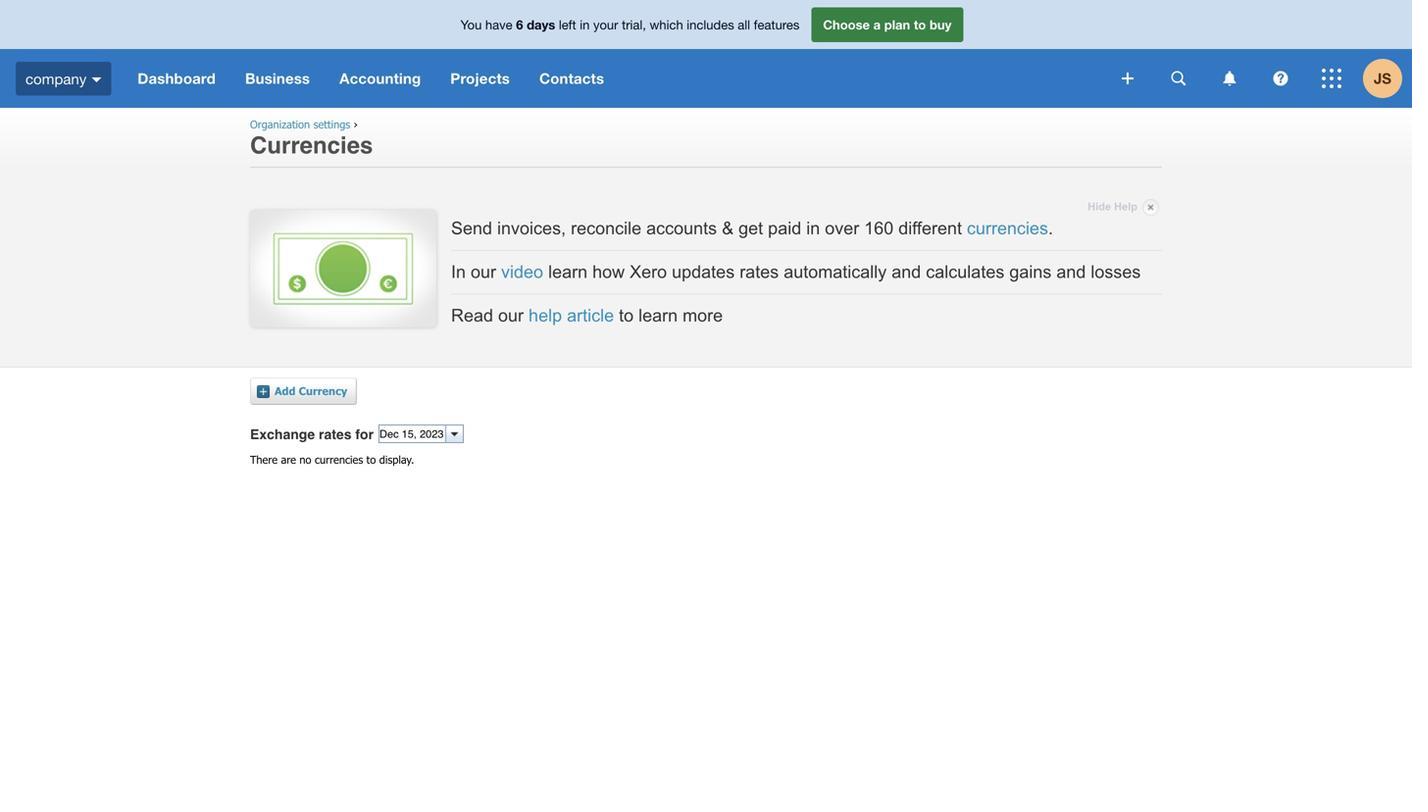 Task type: vqa. For each thing, say whether or not it's contained in the screenshot.
expense:
no



Task type: locate. For each thing, give the bounding box(es) containing it.
1 horizontal spatial currencies
[[967, 218, 1049, 238]]

help article link
[[529, 305, 614, 326]]

accounts
[[647, 218, 717, 238]]

hide help
[[1088, 201, 1138, 213]]

0 horizontal spatial rates
[[319, 426, 352, 442]]

currencies
[[967, 218, 1049, 238], [315, 453, 363, 466]]

send
[[451, 218, 492, 238]]

our left help
[[498, 305, 524, 326]]

›
[[354, 118, 358, 131]]

learn left how
[[548, 262, 588, 282]]

accounting button
[[325, 49, 436, 108]]

dashboard link
[[123, 49, 230, 108]]

exchange rates for
[[250, 426, 374, 442]]

in
[[580, 17, 590, 32], [807, 218, 820, 238]]

1 horizontal spatial learn
[[639, 305, 678, 326]]

display.
[[379, 453, 414, 466]]

0 vertical spatial rates
[[740, 262, 779, 282]]

add currency link
[[257, 377, 357, 405]]

1 vertical spatial learn
[[639, 305, 678, 326]]

currencies right no
[[315, 453, 363, 466]]

0 vertical spatial to
[[914, 17, 926, 32]]

0 horizontal spatial currencies
[[315, 453, 363, 466]]

to for read our help article to learn more
[[619, 305, 634, 326]]

features
[[754, 17, 800, 32]]

svg image
[[1322, 69, 1342, 88], [1274, 71, 1288, 86]]

1 vertical spatial in
[[807, 218, 820, 238]]

updates
[[672, 262, 735, 282]]

our right in
[[471, 262, 496, 282]]

in right paid
[[807, 218, 820, 238]]

all
[[738, 17, 750, 32]]

have
[[485, 17, 513, 32]]

1 horizontal spatial our
[[498, 305, 524, 326]]

0 horizontal spatial and
[[892, 262, 921, 282]]

1 horizontal spatial svg image
[[1322, 69, 1342, 88]]

&
[[722, 218, 734, 238]]

calculates
[[926, 262, 1005, 282]]

xero
[[630, 262, 667, 282]]

help
[[529, 305, 562, 326]]

you
[[461, 17, 482, 32]]

in
[[451, 262, 466, 282]]

Exchange rates for text field
[[380, 426, 445, 443]]

for
[[355, 426, 374, 442]]

1 vertical spatial rates
[[319, 426, 352, 442]]

currencies up gains
[[967, 218, 1049, 238]]

rates up "there are no currencies to display." at left bottom
[[319, 426, 352, 442]]

over
[[825, 218, 860, 238]]

help
[[1114, 201, 1138, 213]]

rates down send invoices, reconcile accounts & get paid in over 160 different currencies .
[[740, 262, 779, 282]]

automatically
[[784, 262, 887, 282]]

rates
[[740, 262, 779, 282], [319, 426, 352, 442]]

1 horizontal spatial and
[[1057, 262, 1086, 282]]

in right left
[[580, 17, 590, 32]]

2 horizontal spatial to
[[914, 17, 926, 32]]

there are no currencies to display.
[[250, 453, 414, 466]]

0 horizontal spatial to
[[367, 453, 376, 466]]

and right gains
[[1057, 262, 1086, 282]]

different
[[899, 218, 962, 238]]

you have 6 days left in your trial, which includes all features
[[461, 17, 800, 32]]

plan
[[885, 17, 911, 32]]

our for read
[[498, 305, 524, 326]]

0 horizontal spatial our
[[471, 262, 496, 282]]

losses
[[1091, 262, 1141, 282]]

dashboard
[[138, 70, 216, 87]]

left
[[559, 17, 576, 32]]

our
[[471, 262, 496, 282], [498, 305, 524, 326]]

a
[[874, 17, 881, 32]]

0 horizontal spatial in
[[580, 17, 590, 32]]

in our video learn how xero updates rates automatically and calculates gains and losses
[[451, 262, 1141, 282]]

learn
[[548, 262, 588, 282], [639, 305, 678, 326]]

svg image
[[1172, 71, 1186, 86], [1224, 71, 1236, 86], [1122, 73, 1134, 84], [91, 77, 101, 82]]

to right article on the top left of page
[[619, 305, 634, 326]]

hide
[[1088, 201, 1112, 213]]

0 vertical spatial currencies
[[967, 218, 1049, 238]]

1 vertical spatial to
[[619, 305, 634, 326]]

settings
[[313, 118, 350, 131]]

.
[[1049, 218, 1054, 238]]

2 vertical spatial to
[[367, 453, 376, 466]]

company
[[26, 70, 87, 87]]

to
[[914, 17, 926, 32], [619, 305, 634, 326], [367, 453, 376, 466]]

to for there are no currencies to display.
[[367, 453, 376, 466]]

add
[[275, 384, 296, 398]]

article
[[567, 305, 614, 326]]

to left the "buy"
[[914, 17, 926, 32]]

1 horizontal spatial to
[[619, 305, 634, 326]]

0 horizontal spatial learn
[[548, 262, 588, 282]]

to left display. on the bottom of page
[[367, 453, 376, 466]]

banner
[[0, 0, 1413, 108]]

0 vertical spatial our
[[471, 262, 496, 282]]

1 vertical spatial our
[[498, 305, 524, 326]]

projects button
[[436, 49, 525, 108]]

organization settings link
[[250, 118, 350, 131]]

learn down xero
[[639, 305, 678, 326]]

are
[[281, 453, 296, 466]]

and down different
[[892, 262, 921, 282]]

banner containing dashboard
[[0, 0, 1413, 108]]

js button
[[1363, 49, 1413, 108]]

and
[[892, 262, 921, 282], [1057, 262, 1086, 282]]

svg image inside "company" popup button
[[91, 77, 101, 82]]



Task type: describe. For each thing, give the bounding box(es) containing it.
2 and from the left
[[1057, 262, 1086, 282]]

get
[[739, 218, 763, 238]]

contacts
[[539, 70, 604, 87]]

hide help link
[[1088, 195, 1159, 219]]

video
[[501, 262, 543, 282]]

0 horizontal spatial svg image
[[1274, 71, 1288, 86]]

1 vertical spatial currencies
[[315, 453, 363, 466]]

invoices,
[[497, 218, 566, 238]]

more
[[683, 305, 723, 326]]

currency
[[299, 384, 347, 398]]

organization
[[250, 118, 310, 131]]

which
[[650, 17, 683, 32]]

send invoices, reconcile accounts & get paid in over 160 different currencies .
[[451, 218, 1054, 238]]

includes
[[687, 17, 734, 32]]

js
[[1374, 70, 1392, 87]]

choose a plan to buy
[[823, 17, 952, 32]]

add currency
[[275, 384, 347, 398]]

6
[[516, 17, 523, 32]]

currencies
[[250, 132, 373, 159]]

160
[[864, 218, 894, 238]]

our for in
[[471, 262, 496, 282]]

business
[[245, 70, 310, 87]]

0 vertical spatial in
[[580, 17, 590, 32]]

reconcile
[[571, 218, 642, 238]]

1 and from the left
[[892, 262, 921, 282]]

organization settings › currencies
[[250, 118, 373, 159]]

no
[[300, 453, 311, 466]]

how
[[593, 262, 625, 282]]

projects
[[451, 70, 510, 87]]

gains
[[1010, 262, 1052, 282]]

currencies link
[[967, 218, 1049, 238]]

read our help article to learn more
[[451, 305, 723, 326]]

paid
[[768, 218, 802, 238]]

0 vertical spatial learn
[[548, 262, 588, 282]]

exchange
[[250, 426, 315, 442]]

trial,
[[622, 17, 646, 32]]

video link
[[501, 262, 543, 282]]

read
[[451, 305, 493, 326]]

to inside banner
[[914, 17, 926, 32]]

1 horizontal spatial in
[[807, 218, 820, 238]]

company button
[[0, 49, 123, 108]]

1 horizontal spatial rates
[[740, 262, 779, 282]]

buy
[[930, 17, 952, 32]]

there
[[250, 453, 278, 466]]

accounting
[[340, 70, 421, 87]]

business button
[[230, 49, 325, 108]]

your
[[593, 17, 618, 32]]

choose
[[823, 17, 870, 32]]

days
[[527, 17, 555, 32]]

contacts button
[[525, 49, 619, 108]]



